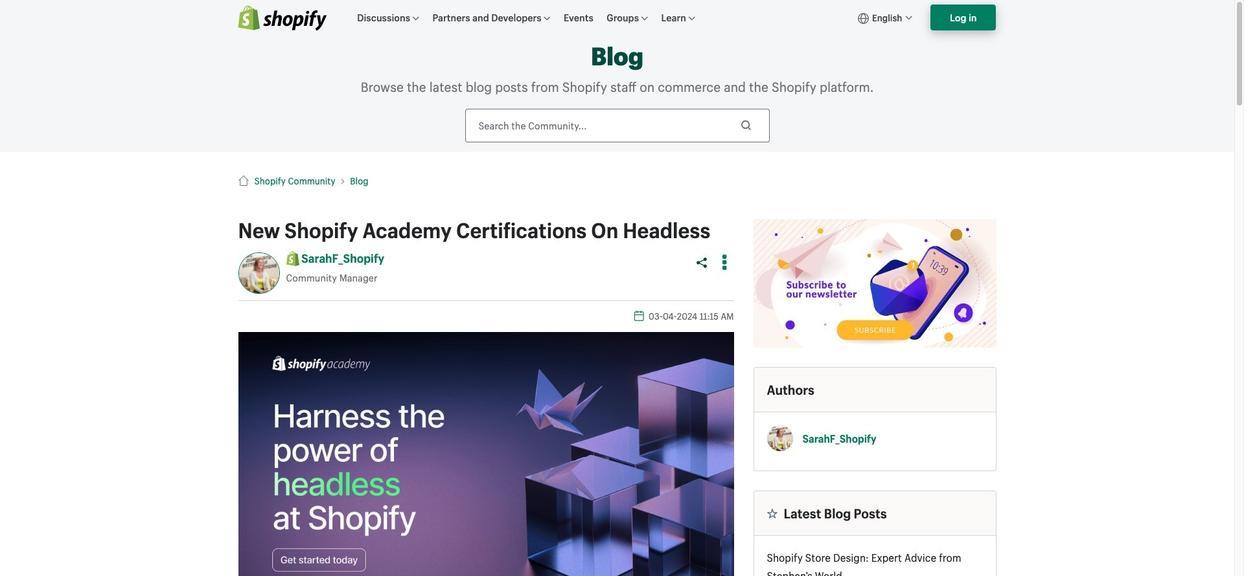 Task type: describe. For each thing, give the bounding box(es) containing it.
2 heading from the top
[[767, 506, 983, 522]]

promotion image (anonymous) image
[[753, 220, 996, 348]]

1 heading from the top
[[767, 382, 983, 398]]

0 horizontal spatial sarahf_shopify image
[[238, 253, 280, 294]]

Search text field
[[465, 109, 769, 142]]

shopify logo image
[[238, 5, 327, 31]]

community manager image
[[286, 252, 299, 266]]



Task type: locate. For each thing, give the bounding box(es) containing it.
None submit
[[730, 111, 762, 140]]

1 vertical spatial heading
[[767, 506, 983, 522]]

0 vertical spatial sarahf_shopify image
[[238, 253, 280, 294]]

sarahf_shopify image
[[238, 253, 280, 294], [767, 426, 793, 452]]

1 horizontal spatial sarahf_shopify image
[[767, 426, 793, 452]]

0 vertical spatial heading
[[767, 382, 983, 398]]

1 vertical spatial sarahf_shopify image
[[767, 426, 793, 452]]

heading
[[767, 382, 983, 398], [767, 506, 983, 522]]



Task type: vqa. For each thing, say whether or not it's contained in the screenshot.
first response image from the top
no



